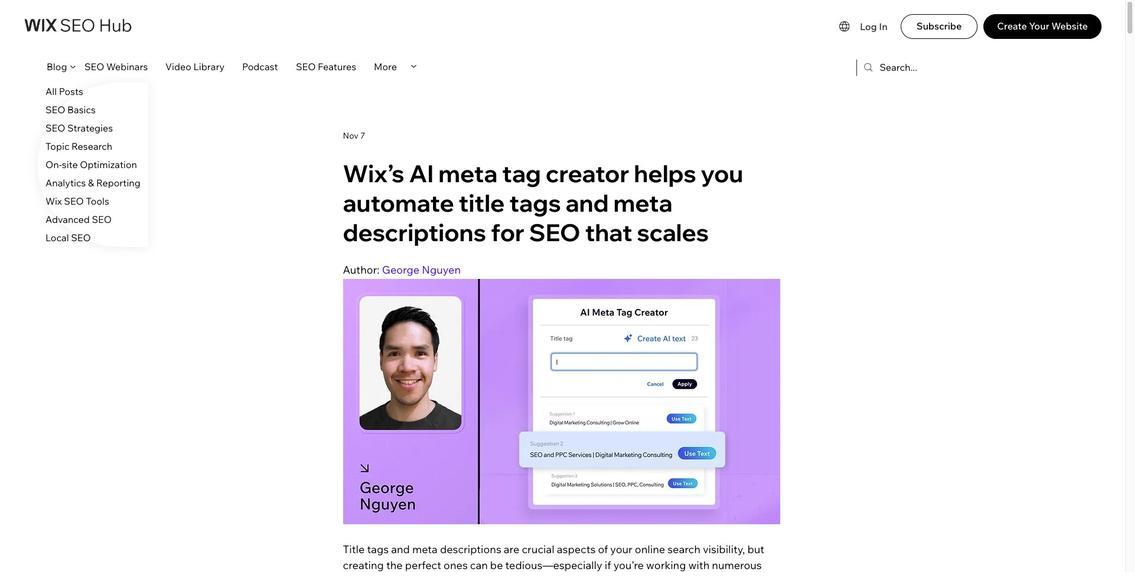 Task type: describe. For each thing, give the bounding box(es) containing it.
create your website
[[997, 20, 1088, 32]]

for
[[491, 218, 525, 248]]

george nguyen link
[[382, 263, 461, 277]]

local
[[45, 232, 69, 244]]

7
[[360, 130, 365, 141]]

seo features
[[296, 61, 356, 73]]

nov
[[343, 130, 358, 141]]

tags inside title tags and meta descriptions are crucial aspects of your online search visibility, but creating the perfect ones can be tedious—especially if you're working with numerou
[[367, 544, 389, 557]]

seo up topic
[[45, 122, 65, 134]]

nguyen
[[422, 263, 461, 277]]

optimization
[[80, 159, 137, 171]]

tag
[[502, 159, 541, 188]]

video library
[[165, 61, 224, 73]]

create
[[997, 20, 1027, 32]]

seo strategies
[[45, 122, 113, 134]]

website
[[1052, 20, 1088, 32]]

wix seo tools link
[[38, 193, 148, 211]]

are
[[504, 544, 519, 557]]

you
[[701, 159, 743, 188]]

subscribe
[[917, 20, 962, 32]]

wix's ai meta tag creator helps you automate title tags and meta descriptions for seo that scales
[[343, 159, 743, 248]]

and inside "wix's ai meta tag creator helps you automate title tags and meta descriptions for seo that scales"
[[566, 188, 609, 218]]

ones
[[444, 560, 468, 573]]

be
[[490, 560, 503, 573]]

video
[[165, 61, 191, 73]]

george
[[382, 263, 419, 277]]

all posts
[[45, 86, 83, 97]]

seo up advanced seo
[[64, 196, 84, 207]]

seo webinars
[[84, 61, 148, 73]]

working
[[646, 560, 686, 573]]

tags inside "wix's ai meta tag creator helps you automate title tags and meta descriptions for seo that scales"
[[509, 188, 561, 218]]

perfect
[[405, 560, 441, 573]]

tools
[[86, 196, 109, 207]]

online
[[635, 544, 665, 557]]

you're
[[614, 560, 644, 573]]

ai
[[409, 159, 434, 188]]

podcast
[[242, 61, 278, 73]]

seo basics
[[45, 104, 96, 116]]

that
[[585, 218, 632, 248]]

analytics
[[45, 177, 86, 189]]

site
[[62, 159, 78, 171]]

seo strategies link
[[38, 119, 148, 138]]

can
[[470, 560, 488, 573]]

if
[[605, 560, 611, 573]]

seo features link
[[287, 55, 365, 79]]

analytics & reporting
[[45, 177, 140, 189]]

search
[[668, 544, 700, 557]]

topic
[[45, 141, 69, 152]]

creator
[[546, 159, 629, 188]]

Search... search field
[[880, 54, 976, 81]]

advanced
[[45, 214, 90, 226]]

title
[[459, 188, 505, 218]]

and inside title tags and meta descriptions are crucial aspects of your online search visibility, but creating the perfect ones can be tedious—especially if you're working with numerou
[[391, 544, 410, 557]]

crucial
[[522, 544, 554, 557]]

all
[[45, 86, 57, 97]]

aspects
[[557, 544, 596, 557]]

in
[[879, 21, 888, 32]]

&
[[88, 177, 94, 189]]

topic research
[[45, 141, 112, 152]]

webinars
[[106, 61, 148, 73]]

tedious—especially
[[505, 560, 602, 573]]



Task type: locate. For each thing, give the bounding box(es) containing it.
seo down all
[[45, 104, 65, 116]]

0 vertical spatial and
[[566, 188, 609, 218]]

helps
[[634, 159, 696, 188]]

seo right the for
[[529, 218, 580, 248]]

your
[[610, 544, 633, 557]]

local seo link
[[38, 229, 148, 248]]

the
[[386, 560, 403, 573]]

wix seo tools
[[45, 196, 109, 207]]

1 vertical spatial descriptions
[[440, 544, 501, 557]]

all posts link
[[38, 83, 148, 101]]

seo down advanced seo
[[71, 232, 91, 244]]

analytics & reporting link
[[38, 174, 148, 193]]

1 vertical spatial and
[[391, 544, 410, 557]]

None search field
[[857, 54, 1001, 81]]

wix
[[45, 196, 62, 207]]

seo basics link
[[38, 101, 148, 119]]

1 horizontal spatial tags
[[509, 188, 561, 218]]

1 horizontal spatial meta
[[438, 159, 498, 188]]

tags right title
[[509, 188, 561, 218]]

local seo
[[45, 232, 91, 244]]

0 vertical spatial descriptions
[[343, 218, 486, 248]]

subscribe link
[[901, 14, 978, 39]]

of
[[598, 544, 608, 557]]

log in
[[860, 21, 888, 32]]

topic research link
[[38, 138, 148, 156]]

an image of author george nguyen on the left-hand side, with a screenshot of the wix ai meta tag creator showing 3 suggestions for title tags on the right-hand side image
[[343, 279, 780, 525]]

descriptions
[[343, 218, 486, 248], [440, 544, 501, 557]]

creating
[[343, 560, 384, 573]]

1 vertical spatial tags
[[367, 544, 389, 557]]

0 horizontal spatial meta
[[412, 544, 438, 557]]

and
[[566, 188, 609, 218], [391, 544, 410, 557]]

seo up all posts link
[[84, 61, 104, 73]]

visibility,
[[703, 544, 745, 557]]

advanced seo link
[[38, 211, 148, 229]]

on-
[[45, 159, 62, 171]]

descriptions inside "wix's ai meta tag creator helps you automate title tags and meta descriptions for seo that scales"
[[343, 218, 486, 248]]

tags
[[509, 188, 561, 218], [367, 544, 389, 557]]

descriptions up george nguyen link
[[343, 218, 486, 248]]

descriptions up can
[[440, 544, 501, 557]]

reporting
[[96, 177, 140, 189]]

tags up creating
[[367, 544, 389, 557]]

meta
[[438, 159, 498, 188], [613, 188, 673, 218], [412, 544, 438, 557]]

library
[[193, 61, 224, 73]]

log
[[860, 21, 877, 32]]

nov 7
[[343, 130, 365, 141]]

seo inside "wix's ai meta tag creator helps you automate title tags and meta descriptions for seo that scales"
[[529, 218, 580, 248]]

scales
[[637, 218, 709, 248]]

0 vertical spatial tags
[[509, 188, 561, 218]]

author:
[[343, 263, 380, 277]]

1 horizontal spatial and
[[566, 188, 609, 218]]

strategies
[[67, 122, 113, 134]]

your
[[1029, 20, 1049, 32]]

but
[[747, 544, 764, 557]]

blog
[[47, 61, 67, 73]]

video library link
[[157, 55, 233, 79]]

wix's
[[343, 159, 404, 188]]

automate
[[343, 188, 454, 218]]

site element
[[38, 55, 514, 248]]

title tags and meta descriptions are crucial aspects of your online search visibility, but creating the perfect ones can be tedious—especially if you're working with numerou
[[343, 544, 767, 573]]

more
[[374, 61, 397, 73]]

descriptions inside title tags and meta descriptions are crucial aspects of your online search visibility, but creating the perfect ones can be tedious—especially if you're working with numerou
[[440, 544, 501, 557]]

0 horizontal spatial tags
[[367, 544, 389, 557]]

on-site optimization
[[45, 159, 137, 171]]

seo left the features
[[296, 61, 316, 73]]

meta inside title tags and meta descriptions are crucial aspects of your online search visibility, but creating the perfect ones can be tedious—especially if you're working with numerou
[[412, 544, 438, 557]]

0 horizontal spatial and
[[391, 544, 410, 557]]

advanced seo
[[45, 214, 112, 226]]

posts
[[59, 86, 83, 97]]

research
[[72, 141, 112, 152]]

with
[[688, 560, 710, 573]]

features
[[318, 61, 356, 73]]

title
[[343, 544, 365, 557]]

create your website link
[[984, 14, 1102, 39]]

seo webinars link
[[76, 55, 157, 79]]

podcast link
[[233, 55, 287, 79]]

basics
[[67, 104, 96, 116]]

seo down tools on the top
[[92, 214, 112, 226]]

author: george nguyen
[[343, 263, 461, 277]]

2 horizontal spatial meta
[[613, 188, 673, 218]]

log in link
[[860, 15, 895, 38]]

on-site optimization link
[[38, 156, 148, 174]]



Task type: vqa. For each thing, say whether or not it's contained in the screenshot.
smart at the top of the page
no



